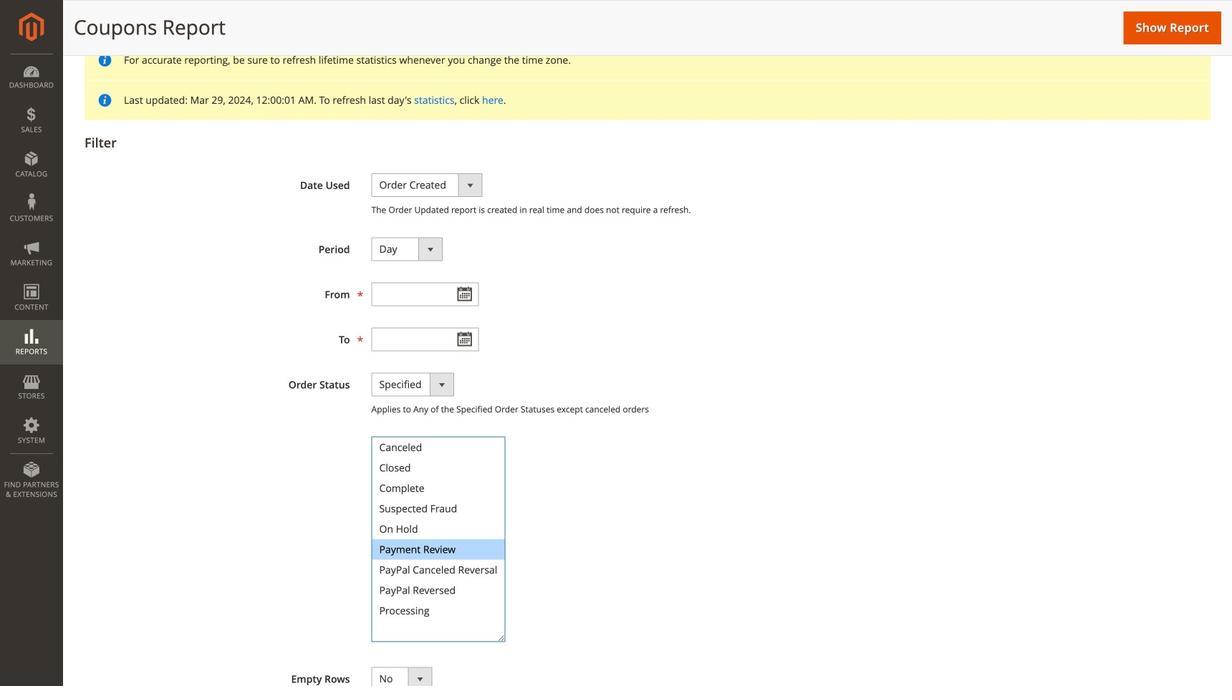 Task type: describe. For each thing, give the bounding box(es) containing it.
magento admin panel image
[[19, 12, 44, 42]]



Task type: locate. For each thing, give the bounding box(es) containing it.
menu bar
[[0, 54, 63, 507]]

None text field
[[372, 283, 479, 306], [372, 328, 479, 352], [372, 283, 479, 306], [372, 328, 479, 352]]



